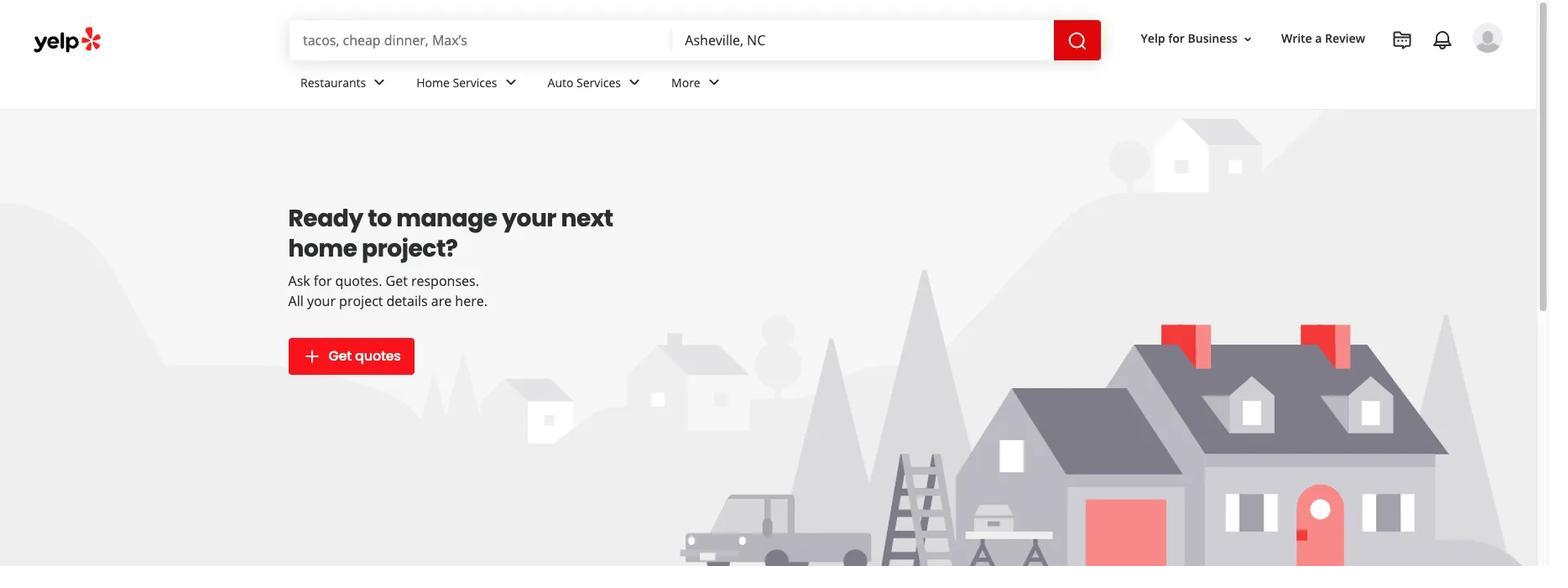 Task type: describe. For each thing, give the bounding box(es) containing it.
auto services link
[[534, 60, 658, 109]]

16 chevron down v2 image
[[1242, 32, 1255, 46]]

0 horizontal spatial your
[[307, 292, 336, 311]]

get inside ready to manage your next home project? ask for quotes. get responses. all your project details are here.
[[386, 272, 408, 290]]

cj b. image
[[1473, 23, 1504, 53]]

manage
[[396, 202, 497, 235]]

ready to manage your next home project? ask for quotes. get responses. all your project details are here.
[[288, 202, 614, 311]]

responses.
[[411, 272, 479, 290]]

notifications image
[[1433, 30, 1453, 50]]

home
[[288, 233, 357, 265]]

project
[[339, 292, 383, 311]]

next
[[561, 202, 614, 235]]

for inside "button"
[[1169, 31, 1185, 47]]

review
[[1326, 31, 1366, 47]]

yelp for business
[[1141, 31, 1238, 47]]

get quotes button
[[288, 338, 414, 375]]

business categories element
[[287, 60, 1504, 109]]

business
[[1188, 31, 1238, 47]]

more link
[[658, 60, 738, 109]]

yelp for business button
[[1135, 24, 1262, 54]]

restaurants link
[[287, 60, 403, 109]]

to
[[368, 202, 392, 235]]

write
[[1282, 31, 1313, 47]]

search image
[[1067, 31, 1088, 51]]



Task type: locate. For each thing, give the bounding box(es) containing it.
1 vertical spatial for
[[314, 272, 332, 290]]

get right '24 add v2' icon on the bottom
[[329, 347, 352, 366]]

0 vertical spatial for
[[1169, 31, 1185, 47]]

0 horizontal spatial 24 chevron down v2 image
[[370, 73, 390, 93]]

a
[[1316, 31, 1323, 47]]

services for home services
[[453, 74, 497, 90]]

auto
[[548, 74, 574, 90]]

None search field
[[290, 20, 1104, 60]]

home services link
[[403, 60, 534, 109]]

24 chevron down v2 image inside more link
[[704, 73, 724, 93]]

24 chevron down v2 image for more
[[704, 73, 724, 93]]

1 horizontal spatial 24 chevron down v2 image
[[704, 73, 724, 93]]

0 vertical spatial get
[[386, 272, 408, 290]]

24 chevron down v2 image for auto services
[[625, 73, 645, 93]]

1 vertical spatial get
[[329, 347, 352, 366]]

24 chevron down v2 image inside auto services link
[[625, 73, 645, 93]]

2 services from the left
[[577, 74, 621, 90]]

24 chevron down v2 image right auto services
[[625, 73, 645, 93]]

for right yelp
[[1169, 31, 1185, 47]]

1 vertical spatial your
[[307, 292, 336, 311]]

services
[[453, 74, 497, 90], [577, 74, 621, 90]]

home
[[417, 74, 450, 90]]

services right 'home'
[[453, 74, 497, 90]]

24 chevron down v2 image left auto
[[501, 73, 521, 93]]

your
[[502, 202, 557, 235], [307, 292, 336, 311]]

yelp
[[1141, 31, 1166, 47]]

0 horizontal spatial 24 chevron down v2 image
[[501, 73, 521, 93]]

all
[[288, 292, 304, 311]]

24 add v2 image
[[302, 347, 322, 367]]

0 horizontal spatial for
[[314, 272, 332, 290]]

1 horizontal spatial services
[[577, 74, 621, 90]]

1 24 chevron down v2 image from the left
[[370, 73, 390, 93]]

here.
[[455, 292, 488, 311]]

for
[[1169, 31, 1185, 47], [314, 272, 332, 290]]

write a review
[[1282, 31, 1366, 47]]

0 vertical spatial your
[[502, 202, 557, 235]]

for right ask
[[314, 272, 332, 290]]

0 horizontal spatial services
[[453, 74, 497, 90]]

projects image
[[1393, 30, 1413, 50]]

24 chevron down v2 image for home services
[[501, 73, 521, 93]]

project?
[[362, 233, 458, 265]]

24 chevron down v2 image right more on the top left of page
[[704, 73, 724, 93]]

1 horizontal spatial for
[[1169, 31, 1185, 47]]

0 horizontal spatial get
[[329, 347, 352, 366]]

ask
[[288, 272, 310, 290]]

Near text field
[[685, 31, 1041, 50]]

for inside ready to manage your next home project? ask for quotes. get responses. all your project details are here.
[[314, 272, 332, 290]]

1 24 chevron down v2 image from the left
[[501, 73, 521, 93]]

auto services
[[548, 74, 621, 90]]

ready
[[288, 202, 363, 235]]

user actions element
[[1128, 21, 1527, 124]]

services right auto
[[577, 74, 621, 90]]

24 chevron down v2 image inside home services link
[[501, 73, 521, 93]]

write a review link
[[1275, 24, 1373, 54]]

1 horizontal spatial 24 chevron down v2 image
[[625, 73, 645, 93]]

2 24 chevron down v2 image from the left
[[704, 73, 724, 93]]

your left the next
[[502, 202, 557, 235]]

24 chevron down v2 image inside 'restaurants' link
[[370, 73, 390, 93]]

get quotes
[[329, 347, 401, 366]]

1 horizontal spatial get
[[386, 272, 408, 290]]

2 24 chevron down v2 image from the left
[[625, 73, 645, 93]]

quotes.
[[335, 272, 382, 290]]

home services
[[417, 74, 497, 90]]

quotes
[[355, 347, 401, 366]]

get inside button
[[329, 347, 352, 366]]

details
[[387, 292, 428, 311]]

restaurants
[[301, 74, 366, 90]]

1 services from the left
[[453, 74, 497, 90]]

1 horizontal spatial your
[[502, 202, 557, 235]]

services for auto services
[[577, 74, 621, 90]]

24 chevron down v2 image
[[501, 73, 521, 93], [704, 73, 724, 93]]

None field
[[685, 31, 1041, 50]]

get
[[386, 272, 408, 290], [329, 347, 352, 366]]

your right all
[[307, 292, 336, 311]]

more
[[672, 74, 701, 90]]

get up details at the bottom
[[386, 272, 408, 290]]

are
[[431, 292, 452, 311]]

24 chevron down v2 image for restaurants
[[370, 73, 390, 93]]

24 chevron down v2 image
[[370, 73, 390, 93], [625, 73, 645, 93]]

24 chevron down v2 image right restaurants
[[370, 73, 390, 93]]



Task type: vqa. For each thing, say whether or not it's contained in the screenshot.
the topmost 2
no



